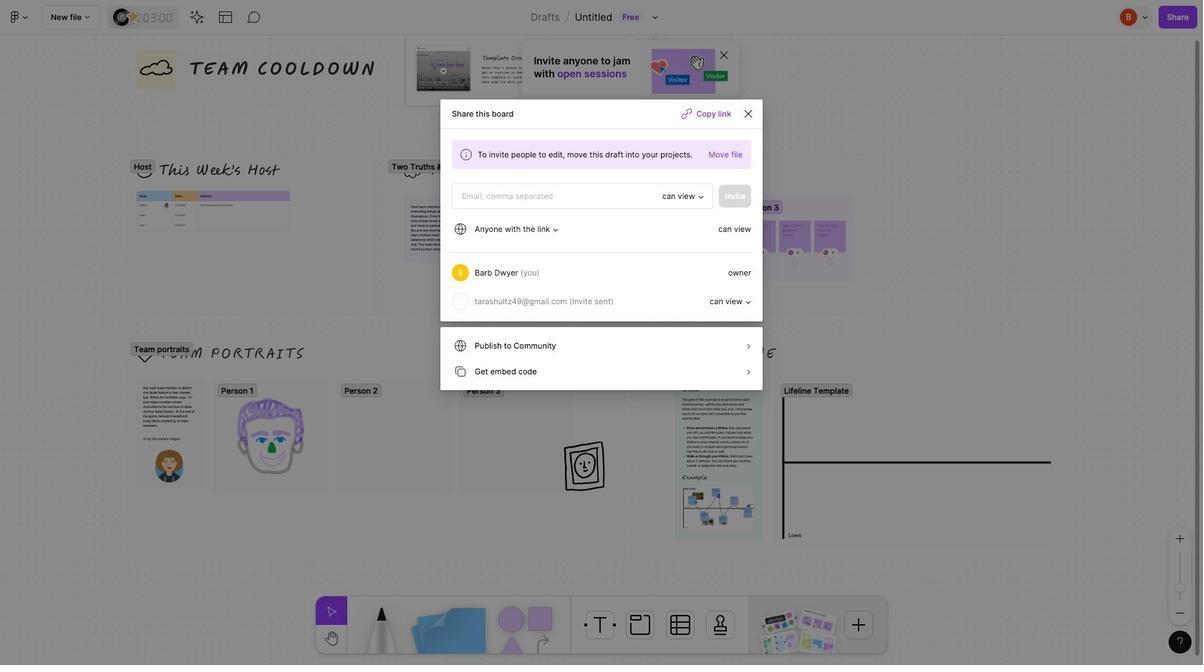 Task type: vqa. For each thing, say whether or not it's contained in the screenshot.
Kanban board image in the top of the page
no



Task type: locate. For each thing, give the bounding box(es) containing it.
go-to-market (gtm) strategy image
[[799, 631, 838, 658]]

team weekly image
[[761, 631, 800, 658]]

None field
[[452, 184, 714, 209]]

dialog
[[441, 100, 763, 391]]

team cooldown image
[[798, 608, 838, 638]]

Email, comma separated text field
[[456, 188, 661, 205]]

main toolbar region
[[0, 0, 1204, 35]]



Task type: describe. For each thing, give the bounding box(es) containing it.
view comments image
[[247, 10, 262, 24]]

stamping a sticky animation image
[[642, 40, 740, 94]]



